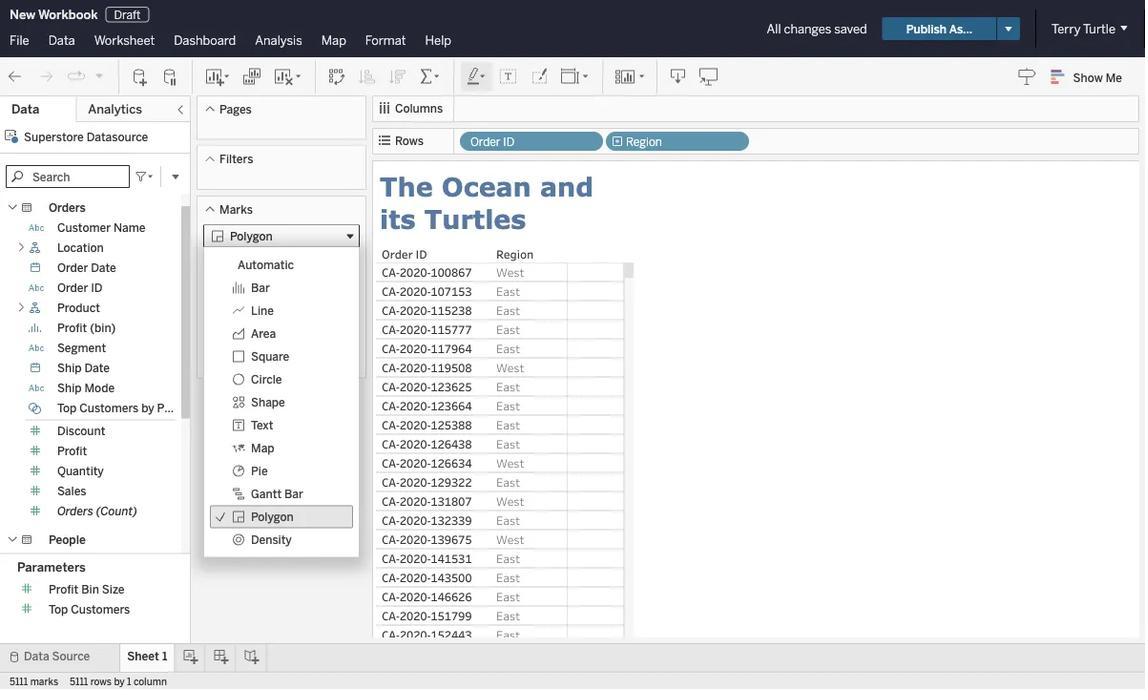 Task type: describe. For each thing, give the bounding box(es) containing it.
changes
[[784, 21, 832, 36]]

5111 marks
[[10, 676, 58, 687]]

2 vertical spatial order
[[57, 281, 88, 295]]

and
[[540, 170, 594, 201]]

profit bin size
[[49, 582, 124, 596]]

ship mode
[[57, 381, 115, 395]]

product
[[57, 301, 100, 315]]

profit for profit (bin)
[[57, 321, 87, 335]]

area
[[251, 327, 276, 340]]

circle
[[251, 372, 282, 386]]

line
[[251, 304, 274, 318]]

column
[[134, 676, 167, 687]]

orders for orders (count)
[[57, 504, 93, 518]]

name
[[114, 221, 146, 235]]

marks
[[30, 676, 58, 687]]

pie
[[251, 464, 268, 478]]

map inside list box
[[251, 441, 274, 455]]

superstore datasource
[[24, 130, 148, 144]]

rows
[[395, 134, 424, 148]]

Search text field
[[6, 165, 130, 188]]

square
[[251, 350, 289, 363]]

date for ship date
[[84, 361, 110, 375]]

people
[[49, 533, 86, 547]]

0 horizontal spatial 1
[[127, 676, 131, 687]]

detail
[[267, 282, 296, 294]]

list box containing automatic
[[204, 248, 359, 557]]

me
[[1106, 70, 1122, 84]]

publish
[[906, 22, 947, 36]]

workbook
[[38, 7, 98, 22]]

ship date
[[57, 361, 110, 375]]

source
[[52, 649, 90, 663]]

profit for profit
[[57, 444, 87, 458]]

0 vertical spatial map
[[321, 32, 346, 48]]

regional
[[57, 553, 104, 567]]

gantt bar
[[251, 487, 303, 501]]

tables
[[17, 178, 55, 193]]

0 horizontal spatial order id
[[57, 281, 103, 295]]

regional manager
[[57, 553, 154, 567]]

publish as... button
[[883, 17, 996, 40]]

fit image
[[560, 67, 591, 86]]

saved
[[834, 21, 867, 36]]

top for top customers
[[49, 602, 68, 616]]

the ocean and its turtles
[[380, 170, 603, 234]]

terry turtle
[[1052, 21, 1116, 36]]

1 vertical spatial id
[[91, 281, 103, 295]]

collapse image
[[175, 104, 186, 115]]

marks. press enter to open the view data window.. use arrow keys to navigate data visualization elements. image
[[567, 262, 625, 689]]

polygon button
[[203, 225, 360, 248]]

help
[[425, 32, 451, 48]]

region
[[626, 135, 662, 149]]

0 vertical spatial order id
[[471, 135, 515, 149]]

show me
[[1073, 70, 1122, 84]]

analysis
[[255, 32, 302, 48]]

columns
[[395, 102, 443, 115]]

parameters
[[17, 559, 86, 575]]

data source
[[24, 649, 90, 663]]

turtle
[[1083, 21, 1116, 36]]

file
[[10, 32, 29, 48]]

5111 rows by 1 column
[[70, 676, 167, 687]]

new workbook
[[10, 7, 98, 22]]

as...
[[949, 22, 973, 36]]

highlight image
[[466, 67, 488, 86]]

1 vertical spatial order
[[57, 261, 88, 275]]

publish as...
[[906, 22, 973, 36]]

new
[[10, 7, 35, 22]]

profit for profit bin size
[[49, 582, 79, 596]]

segment
[[57, 341, 106, 355]]

1 horizontal spatial replay animation image
[[94, 70, 105, 81]]

pages
[[220, 102, 252, 116]]



Task type: vqa. For each thing, say whether or not it's contained in the screenshot.
Orders corresponding to Orders
yes



Task type: locate. For each thing, give the bounding box(es) containing it.
orders for orders
[[49, 201, 86, 215]]

duplicate image
[[242, 67, 262, 86]]

polygon up density
[[251, 510, 294, 524]]

0 vertical spatial customers
[[79, 401, 139, 415]]

its
[[380, 203, 416, 234]]

0 vertical spatial top
[[57, 401, 77, 415]]

analytics
[[88, 102, 142, 117]]

0 vertical spatial data
[[48, 32, 75, 48]]

1 vertical spatial customers
[[71, 602, 130, 616]]

2 ship from the top
[[57, 381, 82, 395]]

clear sheet image
[[273, 67, 303, 86]]

data down undo icon
[[11, 102, 39, 117]]

undo image
[[6, 67, 25, 86]]

mode
[[84, 381, 115, 395]]

customers for top customers
[[71, 602, 130, 616]]

sales
[[57, 484, 86, 498]]

1 right sheet on the left of the page
[[162, 649, 167, 663]]

top customers
[[49, 602, 130, 616]]

2 vertical spatial data
[[24, 649, 49, 663]]

1 vertical spatial polygon
[[251, 510, 294, 524]]

0 vertical spatial by
[[141, 401, 154, 415]]

bin
[[81, 582, 99, 596]]

show/hide cards image
[[615, 67, 645, 86]]

customers down mode
[[79, 401, 139, 415]]

ship for ship mode
[[57, 381, 82, 395]]

superstore
[[24, 130, 84, 144]]

pause auto updates image
[[161, 67, 180, 86]]

1 horizontal spatial id
[[503, 135, 515, 149]]

color
[[214, 282, 241, 294]]

quantity
[[57, 464, 104, 478]]

all
[[767, 21, 781, 36]]

draft
[[114, 7, 141, 21]]

ocean
[[442, 170, 531, 201]]

data
[[48, 32, 75, 48], [11, 102, 39, 117], [24, 649, 49, 663]]

date for order date
[[91, 261, 116, 275]]

data guide image
[[1018, 67, 1037, 86]]

0 horizontal spatial by
[[114, 676, 125, 687]]

format workbook image
[[530, 67, 549, 86]]

top down profit bin size
[[49, 602, 68, 616]]

show me button
[[1043, 62, 1140, 92]]

polygon inside popup button
[[230, 229, 273, 243]]

0 vertical spatial polygon
[[230, 229, 273, 243]]

1 vertical spatial ship
[[57, 381, 82, 395]]

map
[[321, 32, 346, 48], [251, 441, 274, 455]]

sort ascending image
[[358, 67, 377, 86]]

manager
[[107, 553, 154, 567]]

format
[[365, 32, 406, 48]]

1 horizontal spatial by
[[141, 401, 154, 415]]

size
[[102, 582, 124, 596]]

1 vertical spatial data
[[11, 102, 39, 117]]

order id
[[471, 135, 515, 149], [57, 281, 103, 295]]

new data source image
[[131, 67, 150, 86]]

order date
[[57, 261, 116, 275]]

1 vertical spatial map
[[251, 441, 274, 455]]

order id up product
[[57, 281, 103, 295]]

customers down bin on the bottom
[[71, 602, 130, 616]]

discount
[[57, 424, 105, 438]]

1 vertical spatial 1
[[127, 676, 131, 687]]

filters
[[220, 152, 253, 166]]

1 horizontal spatial bar
[[284, 487, 303, 501]]

swap rows and columns image
[[327, 67, 346, 86]]

1 horizontal spatial 5111
[[70, 676, 88, 687]]

totals image
[[419, 67, 442, 86]]

data down workbook at the top of the page
[[48, 32, 75, 48]]

sheet
[[127, 649, 159, 663]]

0 vertical spatial ship
[[57, 361, 82, 375]]

0 vertical spatial date
[[91, 261, 116, 275]]

1 vertical spatial order id
[[57, 281, 103, 295]]

(count)
[[96, 504, 137, 518]]

profit (bin)
[[57, 321, 116, 335]]

customers
[[79, 401, 139, 415], [71, 602, 130, 616]]

date down "location" at the top of page
[[91, 261, 116, 275]]

1 5111 from the left
[[10, 676, 28, 687]]

bar
[[251, 281, 270, 295], [284, 487, 303, 501]]

new worksheet image
[[204, 67, 231, 86]]

top customers by profit
[[57, 401, 187, 415]]

map down text at left bottom
[[251, 441, 274, 455]]

0 vertical spatial bar
[[251, 281, 270, 295]]

customers for top customers by profit
[[79, 401, 139, 415]]

0 vertical spatial order
[[471, 135, 501, 149]]

density
[[251, 533, 292, 547]]

replay animation image right redo image
[[67, 67, 86, 86]]

5111
[[10, 676, 28, 687], [70, 676, 88, 687]]

datasource
[[87, 130, 148, 144]]

1 horizontal spatial order id
[[471, 135, 515, 149]]

1 horizontal spatial 1
[[162, 649, 167, 663]]

all changes saved
[[767, 21, 867, 36]]

1 vertical spatial bar
[[284, 487, 303, 501]]

sort descending image
[[388, 67, 408, 86]]

order up ocean
[[471, 135, 501, 149]]

ship down ship date
[[57, 381, 82, 395]]

2 5111 from the left
[[70, 676, 88, 687]]

1
[[162, 649, 167, 663], [127, 676, 131, 687]]

id
[[503, 135, 515, 149], [91, 281, 103, 295]]

gantt
[[251, 487, 282, 501]]

0 horizontal spatial map
[[251, 441, 274, 455]]

1 left column
[[127, 676, 131, 687]]

top for top customers by profit
[[57, 401, 77, 415]]

5111 for 5111 marks
[[10, 676, 28, 687]]

path
[[216, 335, 239, 348]]

replay animation image up the analytics
[[94, 70, 105, 81]]

data up 5111 marks
[[24, 649, 49, 663]]

polygon
[[230, 229, 273, 243], [251, 510, 294, 524]]

date
[[91, 261, 116, 275], [84, 361, 110, 375]]

1 vertical spatial orders
[[57, 504, 93, 518]]

ship for ship date
[[57, 361, 82, 375]]

ship down segment
[[57, 361, 82, 375]]

show
[[1073, 70, 1103, 84]]

terry
[[1052, 21, 1081, 36]]

bar right gantt
[[284, 487, 303, 501]]

(bin)
[[90, 321, 116, 335]]

by for profit
[[141, 401, 154, 415]]

redo image
[[36, 67, 55, 86]]

id down order date
[[91, 281, 103, 295]]

profit
[[57, 321, 87, 335], [157, 401, 187, 415], [57, 444, 87, 458], [49, 582, 79, 596]]

automatic
[[238, 258, 294, 272]]

1 horizontal spatial map
[[321, 32, 346, 48]]

0 vertical spatial orders
[[49, 201, 86, 215]]

orders (count)
[[57, 504, 137, 518]]

order
[[471, 135, 501, 149], [57, 261, 88, 275], [57, 281, 88, 295]]

list box
[[204, 248, 359, 557]]

publish your workbook to edit in tableau desktop image
[[700, 67, 719, 86]]

0 horizontal spatial bar
[[251, 281, 270, 295]]

sheet 1
[[127, 649, 167, 663]]

replay animation image
[[67, 67, 86, 86], [94, 70, 105, 81]]

turtles
[[424, 203, 526, 234]]

5111 left marks
[[10, 676, 28, 687]]

text
[[251, 418, 273, 432]]

top up discount
[[57, 401, 77, 415]]

0 horizontal spatial 5111
[[10, 676, 28, 687]]

top
[[57, 401, 77, 415], [49, 602, 68, 616]]

0 vertical spatial id
[[503, 135, 515, 149]]

1 vertical spatial by
[[114, 676, 125, 687]]

0 horizontal spatial id
[[91, 281, 103, 295]]

ship
[[57, 361, 82, 375], [57, 381, 82, 395]]

marks
[[220, 202, 253, 216]]

polygon down marks
[[230, 229, 273, 243]]

orders up customer
[[49, 201, 86, 215]]

1 vertical spatial top
[[49, 602, 68, 616]]

customer
[[57, 221, 111, 235]]

customer name
[[57, 221, 146, 235]]

order down "location" at the top of page
[[57, 261, 88, 275]]

shape
[[251, 395, 285, 409]]

0 vertical spatial 1
[[162, 649, 167, 663]]

rows
[[90, 676, 112, 687]]

worksheet
[[94, 32, 155, 48]]

date up mode
[[84, 361, 110, 375]]

map up swap rows and columns "image"
[[321, 32, 346, 48]]

by for 1
[[114, 676, 125, 687]]

download image
[[669, 67, 688, 86]]

0 horizontal spatial replay animation image
[[67, 67, 86, 86]]

5111 for 5111 rows by 1 column
[[70, 676, 88, 687]]

id up ocean
[[503, 135, 515, 149]]

bar up line
[[251, 281, 270, 295]]

5111 left rows
[[70, 676, 88, 687]]

show mark labels image
[[499, 67, 518, 86]]

1 vertical spatial date
[[84, 361, 110, 375]]

1 ship from the top
[[57, 361, 82, 375]]

order id up ocean
[[471, 135, 515, 149]]

dashboard
[[174, 32, 236, 48]]

location
[[57, 241, 104, 255]]

orders down sales
[[57, 504, 93, 518]]

the
[[380, 170, 433, 201]]

order up product
[[57, 281, 88, 295]]

orders
[[49, 201, 86, 215], [57, 504, 93, 518]]



